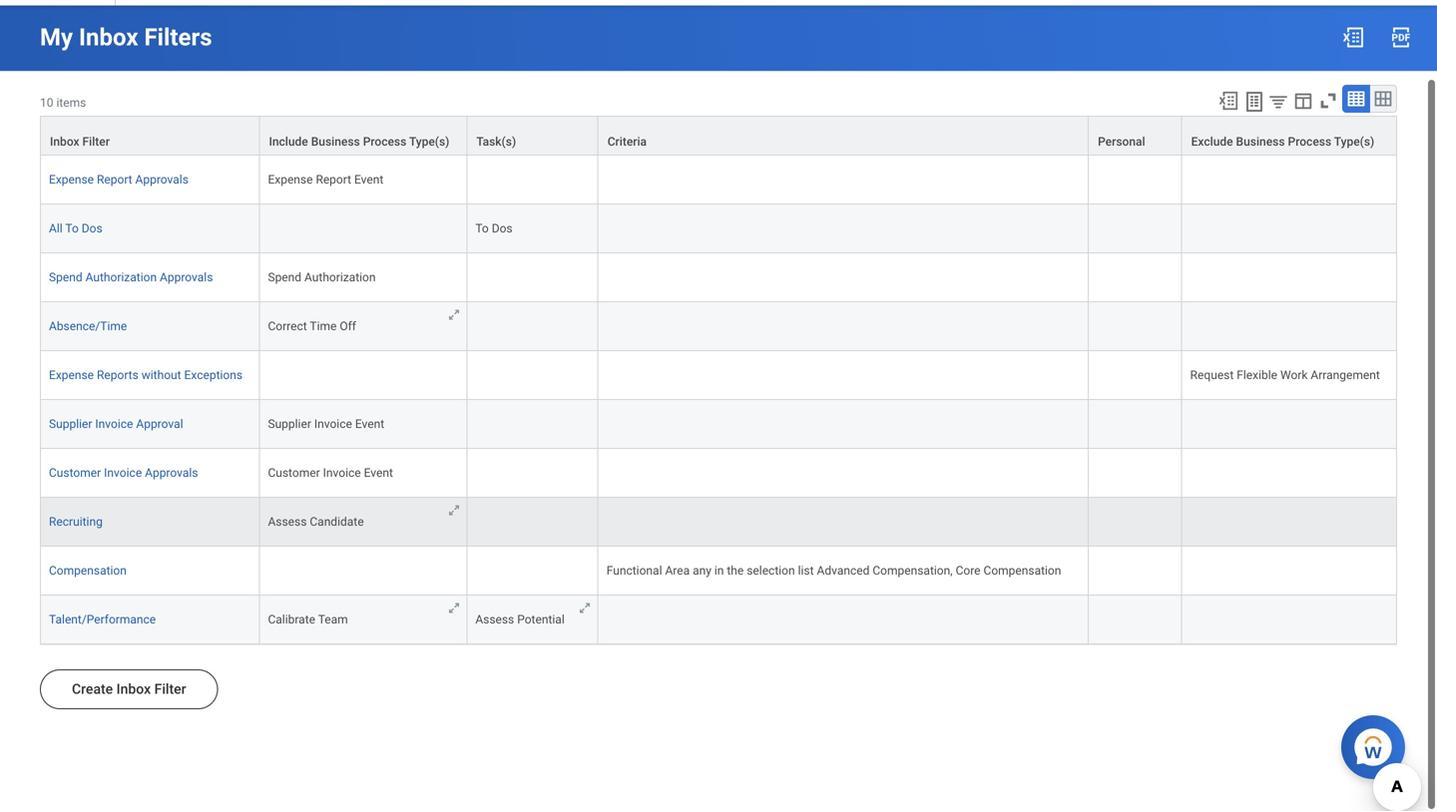 Task type: describe. For each thing, give the bounding box(es) containing it.
inbox filter
[[50, 135, 110, 149]]

expense report event
[[268, 173, 384, 187]]

row containing compensation
[[40, 547, 1398, 596]]

personal
[[1098, 135, 1146, 149]]

recruiting link
[[49, 515, 103, 529]]

workday assistant region
[[1342, 708, 1413, 780]]

arrangement
[[1311, 368, 1380, 382]]

customer invoice event
[[268, 466, 393, 480]]

talent/performance
[[49, 613, 156, 627]]

event for expense report event
[[354, 173, 384, 187]]

recruiting
[[49, 515, 103, 529]]

to dos
[[475, 222, 513, 236]]

invoice for supplier invoice event
[[314, 417, 352, 431]]

spend authorization
[[268, 271, 376, 285]]

inbox for my
[[79, 23, 138, 51]]

potential
[[517, 613, 565, 627]]

row containing absence/time
[[40, 303, 1398, 351]]

request
[[1191, 368, 1234, 382]]

supplier invoice approval link
[[49, 417, 183, 431]]

authorization for spend authorization approvals
[[85, 271, 157, 285]]

authorization for spend authorization
[[304, 271, 376, 285]]

criteria button
[[599, 117, 1088, 155]]

type(s) for exclude business process type(s)
[[1334, 135, 1375, 149]]

the
[[727, 564, 744, 578]]

approvals for spend authorization approvals
[[160, 271, 213, 285]]

exclude
[[1192, 135, 1233, 149]]

filter inside popup button
[[82, 135, 110, 149]]

customer for customer invoice approvals
[[49, 466, 101, 480]]

click to view/edit grid preferences image
[[1293, 90, 1315, 112]]

2 to from the left
[[475, 222, 489, 236]]

any
[[693, 564, 712, 578]]

exclude business process type(s) button
[[1183, 117, 1397, 155]]

assess candidate cell
[[260, 498, 467, 547]]

my inbox filters main content
[[0, 5, 1437, 738]]

type(s) for include business process type(s)
[[409, 135, 450, 149]]

export to excel image
[[1218, 90, 1240, 112]]

items
[[56, 96, 86, 110]]

area
[[665, 564, 690, 578]]

approvals for customer invoice approvals
[[145, 466, 198, 480]]

row containing expense report approvals
[[40, 156, 1398, 205]]

compensation link
[[49, 564, 127, 578]]

expense for expense report event
[[268, 173, 313, 187]]

team
[[318, 613, 348, 627]]

my
[[40, 23, 73, 51]]

export to excel image
[[1342, 25, 1366, 49]]

grow image for assess potential
[[578, 601, 593, 616]]

supplier invoice approval
[[49, 417, 183, 431]]

customer invoice approvals link
[[49, 466, 198, 480]]

calibrate team cell
[[260, 596, 467, 645]]

calibrate team
[[268, 613, 348, 627]]

business for exclude
[[1236, 135, 1285, 149]]

inbox for create
[[116, 681, 151, 698]]

include
[[269, 135, 308, 149]]

report for approvals
[[97, 173, 132, 187]]

expense report approvals
[[49, 173, 189, 187]]

approvals for expense report approvals
[[135, 173, 189, 187]]

task(s)
[[476, 135, 516, 149]]

select to filter grid data image
[[1268, 91, 1290, 112]]

personal button
[[1089, 117, 1182, 155]]

expense report approvals link
[[49, 173, 189, 187]]

invoice for customer invoice approvals
[[104, 466, 142, 480]]

correct time off
[[268, 320, 356, 333]]

create
[[72, 681, 113, 698]]

expense reports without exceptions link
[[49, 368, 243, 382]]

calibrate
[[268, 613, 315, 627]]

spend authorization approvals link
[[49, 271, 213, 285]]

task(s) button
[[467, 117, 598, 155]]

assess for assess potential
[[475, 613, 514, 627]]

assess candidate
[[268, 515, 364, 529]]



Task type: locate. For each thing, give the bounding box(es) containing it.
customer for customer invoice event
[[268, 466, 320, 480]]

inbox inside popup button
[[50, 135, 79, 149]]

0 horizontal spatial filter
[[82, 135, 110, 149]]

0 horizontal spatial assess
[[268, 515, 307, 529]]

process up expense report event
[[363, 135, 407, 149]]

expense
[[49, 173, 94, 187], [268, 173, 313, 187], [49, 368, 94, 382]]

assess inside cell
[[268, 515, 307, 529]]

0 horizontal spatial authorization
[[85, 271, 157, 285]]

spend for spend authorization approvals
[[49, 271, 82, 285]]

expense for expense reports without exceptions
[[49, 368, 94, 382]]

type(s) left task(s)
[[409, 135, 450, 149]]

1 type(s) from the left
[[409, 135, 450, 149]]

1 vertical spatial filter
[[154, 681, 186, 698]]

dos right the all
[[82, 222, 103, 236]]

0 horizontal spatial report
[[97, 173, 132, 187]]

process
[[363, 135, 407, 149], [1288, 135, 1332, 149]]

2 process from the left
[[1288, 135, 1332, 149]]

7 row from the top
[[40, 400, 1398, 449]]

1 horizontal spatial spend
[[268, 271, 302, 285]]

11 row from the top
[[40, 596, 1398, 645]]

process for exclude business process type(s)
[[1288, 135, 1332, 149]]

0 horizontal spatial to
[[65, 222, 79, 236]]

1 horizontal spatial customer
[[268, 466, 320, 480]]

grow image for calibrate team
[[447, 601, 461, 616]]

1 business from the left
[[311, 135, 360, 149]]

grow image inside assess potential 'cell'
[[578, 601, 593, 616]]

authorization up the absence/time 'link'
[[85, 271, 157, 285]]

expand table image
[[1374, 89, 1394, 109]]

1 supplier from the left
[[49, 417, 92, 431]]

business inside include business process type(s) popup button
[[311, 135, 360, 149]]

include business process type(s)
[[269, 135, 450, 149]]

1 vertical spatial assess
[[475, 613, 514, 627]]

spend authorization approvals
[[49, 271, 213, 285]]

grow image for assess candidate
[[447, 503, 461, 518]]

absence/time link
[[49, 320, 127, 333]]

time
[[310, 320, 337, 333]]

grow image inside correct time off "cell"
[[447, 308, 461, 323]]

1 authorization from the left
[[85, 271, 157, 285]]

1 vertical spatial approvals
[[160, 271, 213, 285]]

create inbox filter button
[[40, 670, 218, 710]]

row containing spend authorization approvals
[[40, 254, 1398, 303]]

expense reports without exceptions
[[49, 368, 243, 382]]

event
[[354, 173, 384, 187], [355, 417, 384, 431], [364, 466, 393, 480]]

3 row from the top
[[40, 205, 1398, 254]]

criteria
[[608, 135, 647, 149]]

type(s) inside exclude business process type(s) popup button
[[1334, 135, 1375, 149]]

inbox inside button
[[116, 681, 151, 698]]

6 row from the top
[[40, 351, 1398, 400]]

0 vertical spatial assess
[[268, 515, 307, 529]]

1 compensation from the left
[[49, 564, 127, 578]]

grow image inside the assess candidate cell
[[447, 503, 461, 518]]

report down the inbox filter
[[97, 173, 132, 187]]

2 row from the top
[[40, 156, 1398, 205]]

1 horizontal spatial process
[[1288, 135, 1332, 149]]

inbox down 10 items
[[50, 135, 79, 149]]

supplier for supplier invoice event
[[268, 417, 311, 431]]

2 business from the left
[[1236, 135, 1285, 149]]

customer invoice approvals
[[49, 466, 198, 480]]

all
[[49, 222, 63, 236]]

view printable version (pdf) image
[[1390, 25, 1413, 49]]

all to dos
[[49, 222, 103, 236]]

business for include
[[311, 135, 360, 149]]

1 horizontal spatial assess
[[475, 613, 514, 627]]

inbox filter button
[[41, 117, 259, 155]]

spend
[[49, 271, 82, 285], [268, 271, 302, 285]]

request flexible work arrangement
[[1191, 368, 1380, 382]]

invoice left approval
[[95, 417, 133, 431]]

5 row from the top
[[40, 303, 1398, 351]]

business down "export to worksheets" icon
[[1236, 135, 1285, 149]]

report for event
[[316, 173, 351, 187]]

1 horizontal spatial filter
[[154, 681, 186, 698]]

supplier up customer invoice event at the left bottom of page
[[268, 417, 311, 431]]

1 customer from the left
[[49, 466, 101, 480]]

10 row from the top
[[40, 547, 1398, 596]]

supplier for supplier invoice approval
[[49, 417, 92, 431]]

without
[[141, 368, 181, 382]]

all to dos link
[[49, 222, 103, 236]]

table image
[[1347, 89, 1367, 109]]

invoice up customer invoice event at the left bottom of page
[[314, 417, 352, 431]]

10
[[40, 96, 53, 110]]

invoice up the candidate
[[323, 466, 361, 480]]

1 vertical spatial event
[[355, 417, 384, 431]]

1 vertical spatial inbox
[[50, 135, 79, 149]]

advanced
[[817, 564, 870, 578]]

exceptions
[[184, 368, 243, 382]]

invoice for supplier invoice approval
[[95, 417, 133, 431]]

type(s)
[[409, 135, 450, 149], [1334, 135, 1375, 149]]

1 horizontal spatial type(s)
[[1334, 135, 1375, 149]]

1 spend from the left
[[49, 271, 82, 285]]

1 horizontal spatial business
[[1236, 135, 1285, 149]]

1 horizontal spatial dos
[[492, 222, 513, 236]]

business up expense report event
[[311, 135, 360, 149]]

assess potential
[[475, 613, 565, 627]]

supplier invoice event
[[268, 417, 384, 431]]

compensation down recruiting link
[[49, 564, 127, 578]]

business
[[311, 135, 360, 149], [1236, 135, 1285, 149]]

assess left potential
[[475, 613, 514, 627]]

1 horizontal spatial compensation
[[984, 564, 1062, 578]]

spend down the all
[[49, 271, 82, 285]]

0 vertical spatial filter
[[82, 135, 110, 149]]

row containing talent/performance
[[40, 596, 1398, 645]]

row
[[40, 116, 1398, 156], [40, 156, 1398, 205], [40, 205, 1398, 254], [40, 254, 1398, 303], [40, 303, 1398, 351], [40, 351, 1398, 400], [40, 400, 1398, 449], [40, 449, 1398, 498], [40, 498, 1398, 547], [40, 547, 1398, 596], [40, 596, 1398, 645]]

work
[[1281, 368, 1308, 382]]

export to worksheets image
[[1243, 90, 1267, 114]]

row containing customer invoice approvals
[[40, 449, 1398, 498]]

2 type(s) from the left
[[1334, 135, 1375, 149]]

spend for spend authorization
[[268, 271, 302, 285]]

8 row from the top
[[40, 449, 1398, 498]]

0 horizontal spatial compensation
[[49, 564, 127, 578]]

0 horizontal spatial supplier
[[49, 417, 92, 431]]

2 compensation from the left
[[984, 564, 1062, 578]]

1 report from the left
[[97, 173, 132, 187]]

off
[[340, 320, 356, 333]]

0 horizontal spatial customer
[[49, 466, 101, 480]]

customer
[[49, 466, 101, 480], [268, 466, 320, 480]]

candidate
[[310, 515, 364, 529]]

2 vertical spatial approvals
[[145, 466, 198, 480]]

assess for assess candidate
[[268, 515, 307, 529]]

1 process from the left
[[363, 135, 407, 149]]

expense left reports
[[49, 368, 94, 382]]

invoice for customer invoice event
[[323, 466, 361, 480]]

1 to from the left
[[65, 222, 79, 236]]

create inbox filter
[[72, 681, 186, 698]]

10 items
[[40, 96, 86, 110]]

authorization
[[85, 271, 157, 285], [304, 271, 376, 285]]

functional
[[607, 564, 662, 578]]

event up customer invoice event at the left bottom of page
[[355, 417, 384, 431]]

selection
[[747, 564, 795, 578]]

to right the all
[[65, 222, 79, 236]]

customer up recruiting
[[49, 466, 101, 480]]

type(s) down table icon
[[1334, 135, 1375, 149]]

event up the assess candidate cell on the bottom left of the page
[[364, 466, 393, 480]]

assess inside 'cell'
[[475, 613, 514, 627]]

event down 'include business process type(s)'
[[354, 173, 384, 187]]

2 authorization from the left
[[304, 271, 376, 285]]

assess potential cell
[[467, 596, 599, 645]]

1 dos from the left
[[82, 222, 103, 236]]

absence/time
[[49, 320, 127, 333]]

assess
[[268, 515, 307, 529], [475, 613, 514, 627]]

row containing recruiting
[[40, 498, 1398, 547]]

filter inside button
[[154, 681, 186, 698]]

0 horizontal spatial type(s)
[[409, 135, 450, 149]]

grow image inside calibrate team 'cell'
[[447, 601, 461, 616]]

include business process type(s) button
[[260, 117, 466, 155]]

2 customer from the left
[[268, 466, 320, 480]]

functional area any in the selection list advanced compensation, core compensation
[[607, 564, 1062, 578]]

exclude business process type(s)
[[1192, 135, 1375, 149]]

grow image
[[447, 308, 461, 323], [447, 503, 461, 518], [447, 601, 461, 616], [578, 601, 593, 616]]

invoice
[[95, 417, 133, 431], [314, 417, 352, 431], [104, 466, 142, 480], [323, 466, 361, 480]]

2 vertical spatial event
[[364, 466, 393, 480]]

supplier up customer invoice approvals link
[[49, 417, 92, 431]]

authorization up off
[[304, 271, 376, 285]]

type(s) inside include business process type(s) popup button
[[409, 135, 450, 149]]

0 vertical spatial inbox
[[79, 23, 138, 51]]

supplier
[[49, 417, 92, 431], [268, 417, 311, 431]]

0 horizontal spatial business
[[311, 135, 360, 149]]

expense for expense report approvals
[[49, 173, 94, 187]]

fullscreen image
[[1318, 90, 1340, 112]]

correct
[[268, 320, 307, 333]]

event for customer invoice event
[[364, 466, 393, 480]]

assess left the candidate
[[268, 515, 307, 529]]

filter
[[82, 135, 110, 149], [154, 681, 186, 698]]

process down the click to view/edit grid preferences image
[[1288, 135, 1332, 149]]

row containing expense reports without exceptions
[[40, 351, 1398, 400]]

toolbar inside my inbox filters main content
[[1209, 85, 1398, 116]]

filter up expense report approvals link
[[82, 135, 110, 149]]

1 horizontal spatial report
[[316, 173, 351, 187]]

report
[[97, 173, 132, 187], [316, 173, 351, 187]]

filter right create
[[154, 681, 186, 698]]

report down 'include business process type(s)'
[[316, 173, 351, 187]]

cell
[[467, 156, 599, 205], [599, 156, 1089, 205], [1089, 156, 1183, 205], [1183, 156, 1398, 205], [260, 205, 467, 254], [599, 205, 1089, 254], [1089, 205, 1183, 254], [1183, 205, 1398, 254], [467, 254, 599, 303], [599, 254, 1089, 303], [1089, 254, 1183, 303], [1183, 254, 1398, 303], [467, 303, 599, 351], [599, 303, 1089, 351], [1089, 303, 1183, 351], [1183, 303, 1398, 351], [260, 351, 467, 400], [467, 351, 599, 400], [599, 351, 1089, 400], [1089, 351, 1183, 400], [467, 400, 599, 449], [599, 400, 1089, 449], [1089, 400, 1183, 449], [1183, 400, 1398, 449], [467, 449, 599, 498], [599, 449, 1089, 498], [1089, 449, 1183, 498], [1183, 449, 1398, 498], [467, 498, 599, 547], [599, 498, 1089, 547], [1089, 498, 1183, 547], [1183, 498, 1398, 547], [260, 547, 467, 596], [467, 547, 599, 596], [1089, 547, 1183, 596], [1183, 547, 1398, 596], [599, 596, 1089, 645], [1089, 596, 1183, 645], [1183, 596, 1398, 645]]

to down task(s)
[[475, 222, 489, 236]]

1 horizontal spatial authorization
[[304, 271, 376, 285]]

row containing supplier invoice approval
[[40, 400, 1398, 449]]

spend up correct
[[268, 271, 302, 285]]

9 row from the top
[[40, 498, 1398, 547]]

core
[[956, 564, 981, 578]]

compensation right core
[[984, 564, 1062, 578]]

event for supplier invoice event
[[355, 417, 384, 431]]

compensation
[[49, 564, 127, 578], [984, 564, 1062, 578]]

row containing all to dos
[[40, 205, 1398, 254]]

2 dos from the left
[[492, 222, 513, 236]]

0 horizontal spatial process
[[363, 135, 407, 149]]

talent/performance link
[[49, 613, 156, 627]]

dos down task(s)
[[492, 222, 513, 236]]

0 vertical spatial approvals
[[135, 173, 189, 187]]

invoice down supplier invoice approval
[[104, 466, 142, 480]]

expense down the inbox filter
[[49, 173, 94, 187]]

customer up assess candidate
[[268, 466, 320, 480]]

2 vertical spatial inbox
[[116, 681, 151, 698]]

to
[[65, 222, 79, 236], [475, 222, 489, 236]]

0 vertical spatial event
[[354, 173, 384, 187]]

2 spend from the left
[[268, 271, 302, 285]]

dos
[[82, 222, 103, 236], [492, 222, 513, 236]]

reports
[[97, 368, 139, 382]]

grow image for correct time off
[[447, 308, 461, 323]]

2 report from the left
[[316, 173, 351, 187]]

compensation,
[[873, 564, 953, 578]]

flexible
[[1237, 368, 1278, 382]]

row containing inbox filter
[[40, 116, 1398, 156]]

4 row from the top
[[40, 254, 1398, 303]]

0 horizontal spatial spend
[[49, 271, 82, 285]]

business inside exclude business process type(s) popup button
[[1236, 135, 1285, 149]]

my inbox filters
[[40, 23, 212, 51]]

1 horizontal spatial supplier
[[268, 417, 311, 431]]

inbox right create
[[116, 681, 151, 698]]

correct time off cell
[[260, 303, 467, 351]]

in
[[715, 564, 724, 578]]

toolbar
[[1209, 85, 1398, 116]]

1 horizontal spatial to
[[475, 222, 489, 236]]

process for include business process type(s)
[[363, 135, 407, 149]]

inbox
[[79, 23, 138, 51], [50, 135, 79, 149], [116, 681, 151, 698]]

1 row from the top
[[40, 116, 1398, 156]]

list
[[798, 564, 814, 578]]

approvals
[[135, 173, 189, 187], [160, 271, 213, 285], [145, 466, 198, 480]]

inbox right 'my'
[[79, 23, 138, 51]]

2 supplier from the left
[[268, 417, 311, 431]]

expense down include
[[268, 173, 313, 187]]

approval
[[136, 417, 183, 431]]

0 horizontal spatial dos
[[82, 222, 103, 236]]

filters
[[144, 23, 212, 51]]



Task type: vqa. For each thing, say whether or not it's contained in the screenshot.
update
no



